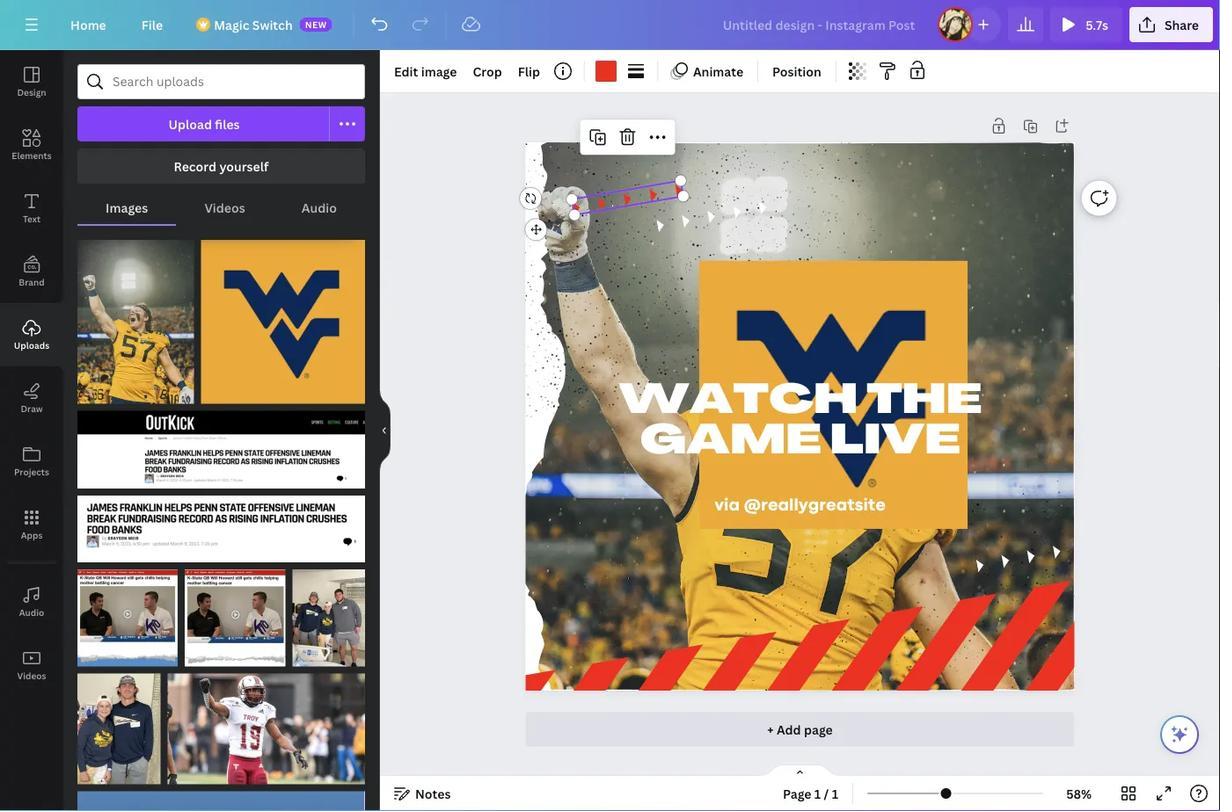 Task type: describe. For each thing, give the bounding box(es) containing it.
3:00
[[836, 318, 866, 335]]

new
[[305, 18, 327, 30]]

/
[[824, 786, 829, 803]]

position button
[[765, 57, 828, 85]]

pm
[[873, 318, 888, 335]]

1 horizontal spatial audio
[[302, 199, 337, 216]]

design button
[[0, 50, 63, 113]]

58%
[[1066, 786, 1092, 803]]

elements button
[[0, 113, 63, 177]]

apps
[[21, 530, 43, 541]]

notes
[[415, 786, 451, 803]]

via @reallygreatsite
[[714, 495, 886, 515]]

animate button
[[665, 57, 750, 85]]

share
[[1165, 16, 1199, 33]]

text
[[23, 213, 41, 225]]

page 1 / 1
[[783, 786, 838, 803]]

game
[[640, 423, 821, 464]]

brand button
[[0, 240, 63, 303]]

images
[[106, 199, 148, 216]]

add
[[777, 722, 801, 738]]

images button
[[77, 191, 176, 224]]

text button
[[0, 177, 63, 240]]

via
[[714, 495, 740, 515]]

Search uploads search field
[[113, 65, 354, 99]]

watch
[[618, 382, 858, 424]]

magic
[[214, 16, 249, 33]]

1 horizontal spatial videos button
[[176, 191, 273, 224]]

notes button
[[387, 780, 458, 808]]

2 1 from the left
[[832, 786, 838, 803]]

edit image button
[[387, 57, 464, 85]]

side panel tab list
[[0, 50, 63, 698]]

@reallygreatsite
[[744, 495, 886, 515]]

draw button
[[0, 367, 63, 430]]

files
[[215, 116, 240, 132]]

flip
[[518, 63, 540, 80]]

july 23, 2025 | 3:00 pm
[[717, 318, 888, 335]]

the
[[867, 382, 982, 424]]

draw
[[21, 403, 43, 415]]



Task type: vqa. For each thing, say whether or not it's contained in the screenshot.
the Upload
yes



Task type: locate. For each thing, give the bounding box(es) containing it.
page
[[783, 786, 811, 803]]

1 right /
[[832, 786, 838, 803]]

58% button
[[1050, 780, 1107, 808]]

apps button
[[0, 493, 63, 557]]

elements
[[12, 150, 52, 161]]

0 horizontal spatial audio
[[19, 607, 44, 619]]

0 horizontal spatial 1
[[814, 786, 821, 803]]

0 horizontal spatial videos
[[17, 670, 46, 682]]

image
[[421, 63, 457, 80]]

1
[[814, 786, 821, 803], [832, 786, 838, 803]]

canva assistant image
[[1169, 725, 1190, 746]]

file button
[[127, 7, 177, 42]]

1 vertical spatial videos
[[17, 670, 46, 682]]

edit
[[394, 63, 418, 80]]

upload files button
[[77, 106, 330, 142]]

23,
[[754, 318, 777, 335]]

1 vertical spatial audio button
[[0, 571, 63, 634]]

crop button
[[466, 57, 509, 85]]

record yourself
[[174, 158, 269, 175]]

design
[[17, 86, 46, 98]]

yourself
[[219, 158, 269, 175]]

|
[[821, 318, 829, 335]]

main menu bar
[[0, 0, 1220, 50]]

upload
[[168, 116, 212, 132]]

upload files
[[168, 116, 240, 132]]

record yourself button
[[77, 149, 365, 184]]

2025
[[784, 318, 814, 335]]

switch
[[252, 16, 293, 33]]

0 vertical spatial videos button
[[176, 191, 273, 224]]

0 vertical spatial videos
[[204, 199, 245, 216]]

0 horizontal spatial videos button
[[0, 634, 63, 698]]

file
[[141, 16, 163, 33]]

5.7s button
[[1050, 7, 1122, 42]]

videos
[[204, 199, 245, 216], [17, 670, 46, 682]]

+ add page
[[767, 722, 833, 738]]

uploads
[[14, 340, 49, 351]]

watch the game live
[[618, 382, 982, 464]]

1 horizontal spatial videos
[[204, 199, 245, 216]]

brand
[[19, 276, 45, 288]]

home
[[70, 16, 106, 33]]

1 vertical spatial videos button
[[0, 634, 63, 698]]

show pages image
[[758, 764, 842, 778]]

+
[[767, 722, 774, 738]]

videos button
[[176, 191, 273, 224], [0, 634, 63, 698]]

projects button
[[0, 430, 63, 493]]

1 horizontal spatial audio button
[[273, 191, 365, 224]]

crop
[[473, 63, 502, 80]]

Design title text field
[[709, 7, 931, 42]]

record
[[174, 158, 216, 175]]

hide image
[[379, 389, 391, 473]]

position
[[772, 63, 821, 80]]

+ add page button
[[526, 713, 1074, 748]]

1 1 from the left
[[814, 786, 821, 803]]

projects
[[14, 466, 49, 478]]

share button
[[1129, 7, 1213, 42]]

uploads button
[[0, 303, 63, 367]]

1 left /
[[814, 786, 821, 803]]

live
[[830, 423, 960, 464]]

july
[[717, 318, 747, 335]]

5.7s
[[1086, 16, 1108, 33]]

home link
[[56, 7, 120, 42]]

magic switch
[[214, 16, 293, 33]]

1 vertical spatial audio
[[19, 607, 44, 619]]

flip button
[[511, 57, 547, 85]]

animate
[[693, 63, 743, 80]]

audio
[[302, 199, 337, 216], [19, 607, 44, 619]]

1 horizontal spatial 1
[[832, 786, 838, 803]]

audio inside side panel tab list
[[19, 607, 44, 619]]

group
[[77, 230, 194, 404], [201, 230, 365, 404], [77, 401, 365, 489], [77, 486, 365, 563], [77, 560, 178, 667], [185, 560, 285, 667], [292, 560, 365, 667], [77, 664, 161, 785], [168, 664, 365, 785], [77, 782, 365, 812]]

edit image
[[394, 63, 457, 80]]

0 horizontal spatial audio button
[[0, 571, 63, 634]]

page
[[804, 722, 833, 738]]

videos inside side panel tab list
[[17, 670, 46, 682]]

0 vertical spatial audio button
[[273, 191, 365, 224]]

0 vertical spatial audio
[[302, 199, 337, 216]]

audio button
[[273, 191, 365, 224], [0, 571, 63, 634]]

#ff0000 image
[[595, 61, 617, 82], [595, 61, 617, 82]]



